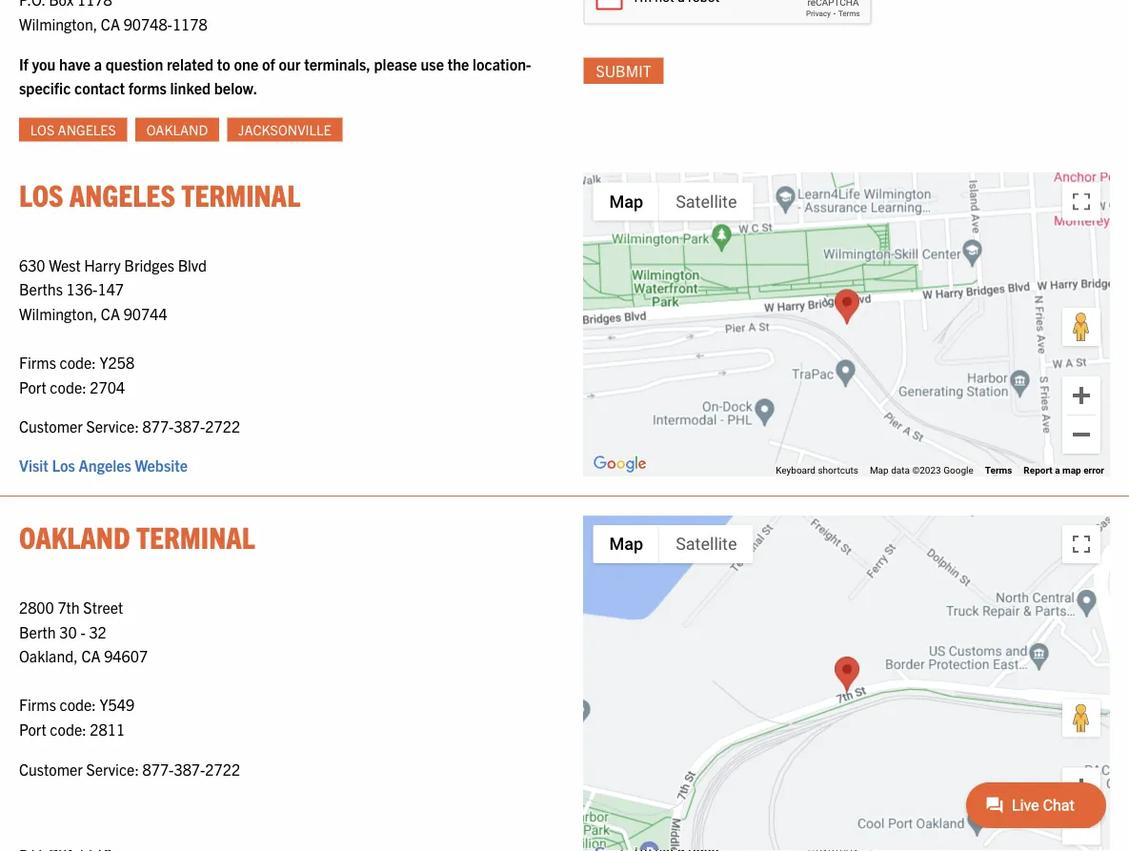 Task type: describe. For each thing, give the bounding box(es) containing it.
387- for angeles
[[174, 416, 205, 436]]

data
[[892, 465, 910, 476]]

google image for los angeles terminal
[[589, 452, 652, 477]]

30
[[59, 622, 77, 641]]

877- for terminal
[[143, 759, 174, 778]]

map for oakland terminal
[[610, 534, 644, 554]]

satellite for oakland terminal
[[676, 534, 737, 554]]

visit los angeles website
[[19, 456, 188, 475]]

code: left 2704
[[50, 377, 86, 396]]

2704
[[90, 377, 125, 396]]

google image for oakland terminal
[[589, 843, 652, 851]]

use
[[421, 54, 444, 73]]

los angeles terminal
[[19, 175, 300, 212]]

map
[[1063, 465, 1082, 476]]

©2023
[[913, 465, 942, 476]]

angeles for los angeles terminal
[[69, 175, 175, 212]]

google
[[944, 465, 974, 476]]

satellite for los angeles terminal
[[676, 192, 737, 212]]

please
[[374, 54, 417, 73]]

error
[[1084, 465, 1105, 476]]

blvd
[[178, 255, 207, 274]]

keyboard
[[776, 465, 816, 476]]

terminals,
[[304, 54, 371, 73]]

code: up '2811'
[[60, 695, 96, 714]]

keyboard shortcuts
[[776, 465, 859, 476]]

ca inside "630 west harry bridges blvd berths 136-147 wilmington, ca 90744"
[[101, 304, 120, 323]]

angeles for los angeles
[[58, 120, 116, 138]]

2800 7th street berth 30 - 32 oakland, ca 94607
[[19, 598, 148, 665]]

service: for angeles
[[86, 416, 139, 436]]

387- for terminal
[[174, 759, 205, 778]]

map button for oakland terminal
[[593, 525, 660, 563]]

oakland,
[[19, 646, 78, 665]]

0 vertical spatial ca
[[101, 14, 120, 33]]

oakland link
[[135, 118, 219, 141]]

90748-
[[124, 14, 172, 33]]

map data ©2023 google
[[870, 465, 974, 476]]

related
[[167, 54, 214, 73]]

west
[[49, 255, 81, 274]]

877- for angeles
[[143, 416, 174, 436]]

if you have a question related to one of our terminals, please use the location- specific contact forms linked below.
[[19, 54, 531, 97]]

los angeles
[[30, 120, 116, 138]]

oakland for oakland terminal
[[19, 518, 130, 555]]

the
[[448, 54, 469, 73]]

code: up 2704
[[60, 352, 96, 372]]

a inside if you have a question related to one of our terminals, please use the location- specific contact forms linked below.
[[94, 54, 102, 73]]

code: left '2811'
[[50, 720, 86, 739]]

147
[[98, 279, 124, 298]]

linked
[[170, 78, 211, 97]]

website
[[135, 456, 188, 475]]

berths
[[19, 279, 63, 298]]

specific
[[19, 78, 71, 97]]

satellite button for oakland terminal
[[660, 525, 754, 563]]

los for los angeles terminal
[[19, 175, 63, 212]]

if
[[19, 54, 28, 73]]

terms
[[986, 465, 1013, 476]]

0 vertical spatial terminal
[[181, 175, 300, 212]]

street
[[83, 598, 123, 617]]

94607
[[104, 646, 148, 665]]

ca inside 2800 7th street berth 30 - 32 oakland, ca 94607
[[81, 646, 101, 665]]

map for los angeles terminal
[[610, 192, 644, 212]]

2 vertical spatial angeles
[[79, 456, 131, 475]]



Task type: vqa. For each thing, say whether or not it's contained in the screenshot.
Ca inside 2800 7th Street Berth 30 - 32 Oakland, CA 94607
yes



Task type: locate. For each thing, give the bounding box(es) containing it.
terminal down jacksonville link
[[181, 175, 300, 212]]

port
[[19, 377, 46, 396], [19, 720, 46, 739]]

shortcuts
[[818, 465, 859, 476]]

customer
[[19, 416, 83, 436], [19, 759, 83, 778]]

los angeles link
[[19, 118, 127, 141]]

0 vertical spatial google image
[[589, 452, 652, 477]]

2 service: from the top
[[86, 759, 139, 778]]

630 west harry bridges blvd berths 136-147 wilmington, ca 90744
[[19, 255, 207, 323]]

los down 'los angeles' link at the left
[[19, 175, 63, 212]]

136-
[[66, 279, 98, 298]]

terms link
[[986, 465, 1013, 476]]

customer service: 877-387-2722 down '2811'
[[19, 759, 240, 778]]

1 satellite button from the top
[[660, 182, 754, 221]]

0 vertical spatial map button
[[593, 182, 660, 221]]

bridges
[[124, 255, 174, 274]]

firms down berths
[[19, 352, 56, 372]]

satellite
[[676, 192, 737, 212], [676, 534, 737, 554]]

1 port from the top
[[19, 377, 46, 396]]

1 877- from the top
[[143, 416, 174, 436]]

angeles
[[58, 120, 116, 138], [69, 175, 175, 212], [79, 456, 131, 475]]

0 vertical spatial wilmington,
[[19, 14, 97, 33]]

our
[[279, 54, 301, 73]]

location-
[[473, 54, 531, 73]]

y549
[[100, 695, 135, 714]]

2 wilmington, from the top
[[19, 304, 97, 323]]

contact
[[74, 78, 125, 97]]

1 menu bar from the top
[[593, 182, 754, 221]]

map
[[610, 192, 644, 212], [870, 465, 889, 476], [610, 534, 644, 554]]

report a map error
[[1024, 465, 1105, 476]]

angeles up harry
[[69, 175, 175, 212]]

1 firms from the top
[[19, 352, 56, 372]]

1 vertical spatial angeles
[[69, 175, 175, 212]]

port for oakland terminal
[[19, 720, 46, 739]]

1 wilmington, from the top
[[19, 14, 97, 33]]

los right visit
[[52, 456, 75, 475]]

2 customer from the top
[[19, 759, 83, 778]]

y258
[[100, 352, 135, 372]]

0 vertical spatial firms
[[19, 352, 56, 372]]

1 vertical spatial terminal
[[136, 518, 255, 555]]

1 map button from the top
[[593, 182, 660, 221]]

2 vertical spatial los
[[52, 456, 75, 475]]

877-
[[143, 416, 174, 436], [143, 759, 174, 778]]

port left 2704
[[19, 377, 46, 396]]

0 vertical spatial menu bar
[[593, 182, 754, 221]]

0 vertical spatial customer
[[19, 416, 83, 436]]

2800
[[19, 598, 54, 617]]

1 service: from the top
[[86, 416, 139, 436]]

map region
[[397, 105, 1129, 593], [455, 394, 1130, 851]]

ca down 147
[[101, 304, 120, 323]]

customer service: 877-387-2722 for angeles
[[19, 416, 240, 436]]

customer for oakland
[[19, 759, 83, 778]]

customer service: 877-387-2722
[[19, 416, 240, 436], [19, 759, 240, 778]]

port for los angeles terminal
[[19, 377, 46, 396]]

a left map
[[1056, 465, 1061, 476]]

customer service: 877-387-2722 for terminal
[[19, 759, 240, 778]]

2 google image from the top
[[589, 843, 652, 851]]

1 horizontal spatial oakland
[[147, 120, 208, 138]]

1 vertical spatial wilmington,
[[19, 304, 97, 323]]

menu bar for oakland terminal
[[593, 525, 754, 563]]

630
[[19, 255, 45, 274]]

2 2722 from the top
[[205, 759, 240, 778]]

2722 for angeles
[[205, 416, 240, 436]]

0 vertical spatial satellite
[[676, 192, 737, 212]]

firms for los angeles terminal
[[19, 352, 56, 372]]

0 vertical spatial oakland
[[147, 120, 208, 138]]

a
[[94, 54, 102, 73], [1056, 465, 1061, 476]]

have
[[59, 54, 91, 73]]

wilmington, down berths
[[19, 304, 97, 323]]

1 vertical spatial customer service: 877-387-2722
[[19, 759, 240, 778]]

2 vertical spatial map
[[610, 534, 644, 554]]

firms for oakland terminal
[[19, 695, 56, 714]]

1178
[[172, 14, 207, 33]]

1 satellite from the top
[[676, 192, 737, 212]]

oakland terminal
[[19, 518, 255, 555]]

0 horizontal spatial a
[[94, 54, 102, 73]]

1 vertical spatial oakland
[[19, 518, 130, 555]]

2 map button from the top
[[593, 525, 660, 563]]

None submit
[[584, 58, 664, 84]]

0 vertical spatial customer service: 877-387-2722
[[19, 416, 240, 436]]

1 387- from the top
[[174, 416, 205, 436]]

90744
[[124, 304, 167, 323]]

ca left '90748-'
[[101, 14, 120, 33]]

a right have
[[94, 54, 102, 73]]

report
[[1024, 465, 1053, 476]]

387-
[[174, 416, 205, 436], [174, 759, 205, 778]]

0 vertical spatial 387-
[[174, 416, 205, 436]]

firms inside firms code:  y258 port code:  2704
[[19, 352, 56, 372]]

1 vertical spatial map button
[[593, 525, 660, 563]]

forms
[[129, 78, 167, 97]]

customer service: 877-387-2722 down 2704
[[19, 416, 240, 436]]

you
[[32, 54, 56, 73]]

oakland down linked
[[147, 120, 208, 138]]

0 vertical spatial service:
[[86, 416, 139, 436]]

visit los angeles website link
[[19, 456, 188, 475]]

ca
[[101, 14, 120, 33], [101, 304, 120, 323], [81, 646, 101, 665]]

map region for oakland terminal
[[455, 394, 1130, 851]]

los
[[30, 120, 55, 138], [19, 175, 63, 212], [52, 456, 75, 475]]

one
[[234, 54, 259, 73]]

service: down '2811'
[[86, 759, 139, 778]]

1 vertical spatial satellite
[[676, 534, 737, 554]]

1 customer service: 877-387-2722 from the top
[[19, 416, 240, 436]]

los for los angeles
[[30, 120, 55, 138]]

7th
[[58, 598, 80, 617]]

1 vertical spatial a
[[1056, 465, 1061, 476]]

0 vertical spatial map
[[610, 192, 644, 212]]

-
[[80, 622, 86, 641]]

0 vertical spatial los
[[30, 120, 55, 138]]

terminal down website
[[136, 518, 255, 555]]

ca down 32
[[81, 646, 101, 665]]

customer for los
[[19, 416, 83, 436]]

2 877- from the top
[[143, 759, 174, 778]]

2 port from the top
[[19, 720, 46, 739]]

customer down firms code:  y549 port code:  2811
[[19, 759, 83, 778]]

code:
[[60, 352, 96, 372], [50, 377, 86, 396], [60, 695, 96, 714], [50, 720, 86, 739]]

1 vertical spatial firms
[[19, 695, 56, 714]]

google image
[[589, 452, 652, 477], [589, 843, 652, 851]]

2 satellite from the top
[[676, 534, 737, 554]]

1 vertical spatial menu bar
[[593, 525, 754, 563]]

2 satellite button from the top
[[660, 525, 754, 563]]

0 vertical spatial a
[[94, 54, 102, 73]]

keyboard shortcuts button
[[776, 464, 859, 477]]

port inside firms code:  y258 port code:  2704
[[19, 377, 46, 396]]

question
[[106, 54, 163, 73]]

berth
[[19, 622, 56, 641]]

2 menu bar from the top
[[593, 525, 754, 563]]

los down specific
[[30, 120, 55, 138]]

1 google image from the top
[[589, 452, 652, 477]]

map button
[[593, 182, 660, 221], [593, 525, 660, 563]]

firms
[[19, 352, 56, 372], [19, 695, 56, 714]]

2722 for terminal
[[205, 759, 240, 778]]

wilmington, ca 90748-1178
[[19, 14, 207, 33]]

1 vertical spatial 2722
[[205, 759, 240, 778]]

0 horizontal spatial oakland
[[19, 518, 130, 555]]

customer up visit
[[19, 416, 83, 436]]

wilmington, inside "630 west harry bridges blvd berths 136-147 wilmington, ca 90744"
[[19, 304, 97, 323]]

1 vertical spatial 877-
[[143, 759, 174, 778]]

below.
[[214, 78, 258, 97]]

1 vertical spatial 387-
[[174, 759, 205, 778]]

firms down the oakland,
[[19, 695, 56, 714]]

2 firms from the top
[[19, 695, 56, 714]]

angeles left website
[[79, 456, 131, 475]]

terminal
[[181, 175, 300, 212], [136, 518, 255, 555]]

2 vertical spatial ca
[[81, 646, 101, 665]]

1 vertical spatial ca
[[101, 304, 120, 323]]

1 vertical spatial customer
[[19, 759, 83, 778]]

0 vertical spatial port
[[19, 377, 46, 396]]

1 customer from the top
[[19, 416, 83, 436]]

1 vertical spatial satellite button
[[660, 525, 754, 563]]

1 horizontal spatial a
[[1056, 465, 1061, 476]]

service:
[[86, 416, 139, 436], [86, 759, 139, 778]]

32
[[89, 622, 107, 641]]

menu bar for los angeles terminal
[[593, 182, 754, 221]]

harry
[[84, 255, 121, 274]]

wilmington, up you
[[19, 14, 97, 33]]

visit
[[19, 456, 48, 475]]

1 vertical spatial google image
[[589, 843, 652, 851]]

map button for los angeles terminal
[[593, 182, 660, 221]]

firms code:  y549 port code:  2811
[[19, 695, 135, 739]]

1 2722 from the top
[[205, 416, 240, 436]]

2811
[[90, 720, 125, 739]]

satellite button for los angeles terminal
[[660, 182, 754, 221]]

0 vertical spatial 2722
[[205, 416, 240, 436]]

jacksonville link
[[227, 118, 343, 141]]

1 vertical spatial map
[[870, 465, 889, 476]]

of
[[262, 54, 275, 73]]

jacksonville
[[238, 120, 331, 138]]

wilmington,
[[19, 14, 97, 33], [19, 304, 97, 323]]

satellite button
[[660, 182, 754, 221], [660, 525, 754, 563]]

map region for los angeles terminal
[[397, 105, 1129, 593]]

report a map error link
[[1024, 465, 1105, 476]]

menu bar
[[593, 182, 754, 221], [593, 525, 754, 563]]

0 vertical spatial satellite button
[[660, 182, 754, 221]]

0 vertical spatial 877-
[[143, 416, 174, 436]]

2 customer service: 877-387-2722 from the top
[[19, 759, 240, 778]]

firms code:  y258 port code:  2704
[[19, 352, 135, 396]]

angeles down contact
[[58, 120, 116, 138]]

1 vertical spatial port
[[19, 720, 46, 739]]

firms inside firms code:  y549 port code:  2811
[[19, 695, 56, 714]]

service: for terminal
[[86, 759, 139, 778]]

port inside firms code:  y549 port code:  2811
[[19, 720, 46, 739]]

2722
[[205, 416, 240, 436], [205, 759, 240, 778]]

oakland
[[147, 120, 208, 138], [19, 518, 130, 555]]

0 vertical spatial angeles
[[58, 120, 116, 138]]

2 387- from the top
[[174, 759, 205, 778]]

oakland for oakland
[[147, 120, 208, 138]]

1 vertical spatial los
[[19, 175, 63, 212]]

oakland up 7th
[[19, 518, 130, 555]]

to
[[217, 54, 231, 73]]

port left '2811'
[[19, 720, 46, 739]]

angeles inside 'los angeles' link
[[58, 120, 116, 138]]

service: down 2704
[[86, 416, 139, 436]]

1 vertical spatial service:
[[86, 759, 139, 778]]



